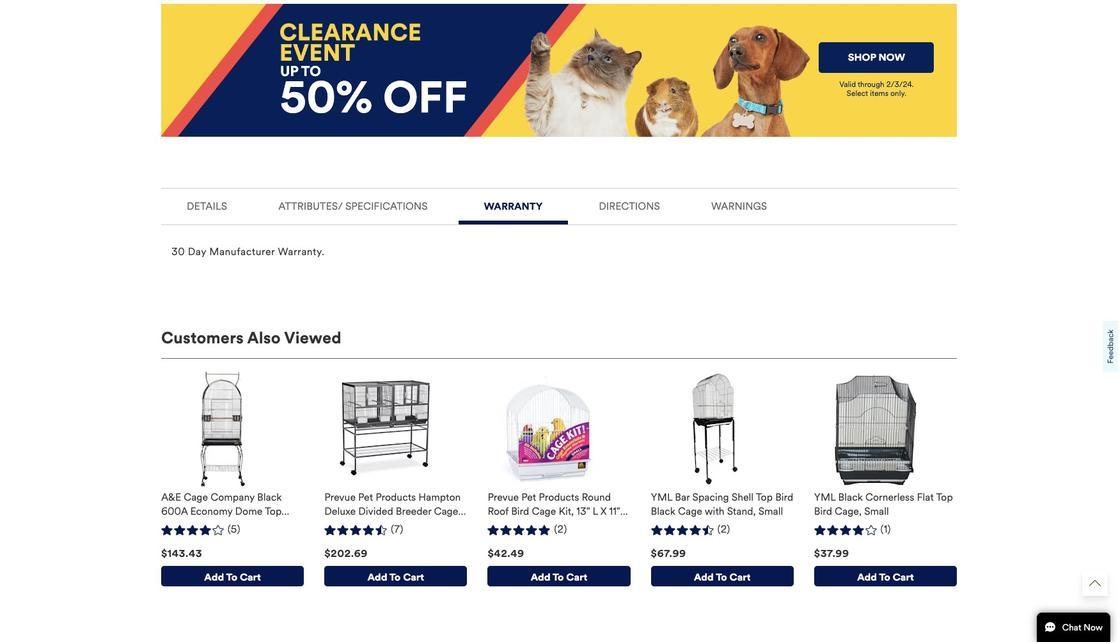 Task type: describe. For each thing, give the bounding box(es) containing it.
attributes/ specifications button
[[258, 189, 448, 221]]

attributes/
[[279, 200, 343, 212]]

3 add from the left
[[531, 572, 551, 584]]

50%
[[280, 71, 373, 125]]

warranty.
[[278, 246, 325, 258]]

winter clearance. image
[[280, 23, 421, 61]]

customers
[[161, 328, 244, 348]]

30
[[172, 246, 185, 258]]

warranty button
[[459, 189, 569, 221]]

also
[[247, 328, 281, 348]]

warnings button
[[691, 189, 788, 221]]

product details tab list
[[161, 188, 958, 280]]

through
[[858, 80, 885, 89]]

50% off
[[280, 71, 468, 125]]

details button
[[166, 189, 248, 221]]

cart for fifth add to cart button from left
[[893, 572, 915, 584]]

now
[[879, 51, 906, 63]]

scroll to top image
[[1090, 578, 1102, 590]]

a cat, a gerbil, and a dog. image
[[522, 4, 813, 137]]

5 add to cart button from the left
[[815, 566, 958, 587]]

4 add to cart button from the left
[[651, 566, 794, 587]]

4 add to cart from the left
[[695, 572, 751, 584]]

day
[[188, 246, 207, 258]]

cart for third add to cart button
[[567, 572, 588, 584]]

styled arrow button link
[[1083, 571, 1109, 597]]

2 add to cart from the left
[[368, 572, 424, 584]]

up to
[[280, 63, 321, 80]]



Task type: locate. For each thing, give the bounding box(es) containing it.
specifications
[[346, 200, 428, 212]]

cart for 1st add to cart button from the left
[[240, 572, 261, 584]]

warranty
[[484, 200, 543, 212]]

5 add to cart from the left
[[858, 572, 915, 584]]

add to cart
[[204, 572, 261, 584], [368, 572, 424, 584], [531, 572, 588, 584], [695, 572, 751, 584], [858, 572, 915, 584]]

select
[[847, 89, 869, 98]]

warnings
[[712, 200, 768, 212]]

details
[[187, 200, 227, 212]]

manufacturer
[[209, 246, 275, 258]]

shop
[[849, 51, 877, 63]]

cart for 4th add to cart button from the right
[[403, 572, 424, 584]]

cart
[[240, 572, 261, 584], [403, 572, 424, 584], [567, 572, 588, 584], [730, 572, 751, 584], [893, 572, 915, 584]]

valid through 2/3/24. select items only.
[[840, 80, 915, 98]]

5 cart from the left
[[893, 572, 915, 584]]

shop now
[[849, 51, 906, 63]]

2 add from the left
[[368, 572, 388, 584]]

30 day manufacturer warranty.
[[172, 246, 325, 258]]

4 add from the left
[[695, 572, 714, 584]]

3 add to cart button from the left
[[488, 566, 631, 587]]

3 add to cart from the left
[[531, 572, 588, 584]]

shop now link
[[820, 42, 935, 73]]

up
[[280, 63, 298, 80]]

valid
[[840, 80, 857, 89]]

attributes/ specifications
[[279, 200, 428, 212]]

5 add from the left
[[858, 572, 878, 584]]

1 add to cart from the left
[[204, 572, 261, 584]]

add
[[204, 572, 224, 584], [368, 572, 388, 584], [531, 572, 551, 584], [695, 572, 714, 584], [858, 572, 878, 584]]

1 add to cart button from the left
[[161, 566, 304, 587]]

2 cart from the left
[[403, 572, 424, 584]]

viewed
[[284, 328, 342, 348]]

add to cart button
[[161, 566, 304, 587], [325, 566, 468, 587], [488, 566, 631, 587], [651, 566, 794, 587], [815, 566, 958, 587]]

3 cart from the left
[[567, 572, 588, 584]]

1 add from the left
[[204, 572, 224, 584]]

customers also viewed
[[161, 328, 342, 348]]

1 cart from the left
[[240, 572, 261, 584]]

only.
[[891, 89, 907, 98]]

4 cart from the left
[[730, 572, 751, 584]]

cart for fourth add to cart button
[[730, 572, 751, 584]]

items
[[871, 89, 889, 98]]

directions
[[599, 200, 661, 212]]

off
[[383, 71, 468, 125]]

2/3/24.
[[887, 80, 915, 89]]

to
[[301, 63, 321, 80], [226, 572, 238, 584], [390, 572, 401, 584], [553, 572, 564, 584], [716, 572, 728, 584], [880, 572, 891, 584]]

directions button
[[579, 189, 681, 221]]

2 add to cart button from the left
[[325, 566, 468, 587]]



Task type: vqa. For each thing, say whether or not it's contained in the screenshot.
third / from the right
no



